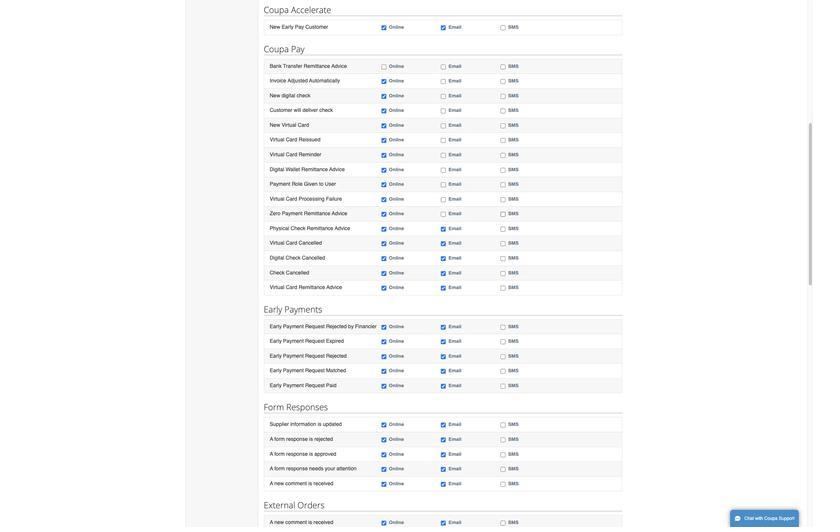 Task type: locate. For each thing, give the bounding box(es) containing it.
early
[[282, 24, 294, 30], [264, 303, 282, 315], [270, 324, 282, 330], [270, 338, 282, 344], [270, 353, 282, 359], [270, 368, 282, 374], [270, 383, 282, 389]]

digital wallet remittance advice
[[270, 166, 345, 172]]

a form response needs your attention
[[270, 466, 357, 472]]

2 new from the top
[[270, 93, 280, 98]]

10 email from the top
[[449, 182, 462, 187]]

3 new from the top
[[270, 122, 280, 128]]

cancelled for digital check cancelled
[[302, 255, 325, 261]]

early up form
[[270, 383, 282, 389]]

2 response from the top
[[286, 451, 308, 457]]

1 request from the top
[[305, 324, 325, 330]]

2 vertical spatial form
[[274, 466, 285, 472]]

comment down external orders
[[285, 520, 307, 526]]

19 sms from the top
[[508, 339, 519, 344]]

1 new from the top
[[270, 24, 280, 30]]

2 vertical spatial response
[[286, 466, 308, 472]]

1 horizontal spatial customer
[[306, 24, 328, 30]]

3 request from the top
[[305, 353, 325, 359]]

payment down early payment request expired
[[283, 353, 304, 359]]

cancelled down the digital check cancelled
[[286, 270, 309, 276]]

2 rejected from the top
[[326, 353, 347, 359]]

1 vertical spatial cancelled
[[302, 255, 325, 261]]

role
[[292, 181, 303, 187]]

cancelled down physical check remittance advice
[[299, 240, 322, 246]]

remittance for payment
[[304, 211, 331, 217]]

early down early payments
[[270, 324, 282, 330]]

card down customer will deliver check
[[298, 122, 309, 128]]

online
[[389, 24, 404, 30], [389, 63, 404, 69], [389, 78, 404, 84], [389, 93, 404, 98], [389, 108, 404, 113], [389, 122, 404, 128], [389, 137, 404, 143], [389, 152, 404, 158], [389, 167, 404, 172], [389, 182, 404, 187], [389, 196, 404, 202], [389, 211, 404, 217], [389, 226, 404, 231], [389, 241, 404, 246], [389, 255, 404, 261], [389, 270, 404, 276], [389, 285, 404, 291], [389, 324, 404, 330], [389, 339, 404, 344], [389, 354, 404, 359], [389, 368, 404, 374], [389, 383, 404, 389], [389, 422, 404, 428], [389, 437, 404, 442], [389, 452, 404, 457], [389, 466, 404, 472], [389, 481, 404, 487], [389, 520, 404, 526]]

coupa for coupa pay
[[264, 43, 289, 55]]

digital left wallet
[[270, 166, 284, 172]]

received down your
[[314, 481, 333, 487]]

check right deliver
[[319, 107, 333, 113]]

request for early payment request rejected
[[305, 353, 325, 359]]

0 vertical spatial received
[[314, 481, 333, 487]]

customer
[[306, 24, 328, 30], [270, 107, 292, 113]]

0 vertical spatial comment
[[285, 481, 307, 487]]

cancelled down virtual card cancelled at the top of page
[[302, 255, 325, 261]]

5 request from the top
[[305, 383, 325, 389]]

0 vertical spatial new
[[274, 481, 284, 487]]

check down the digital check cancelled
[[270, 270, 285, 276]]

a new comment is received down a form response needs your attention
[[270, 481, 333, 487]]

5 email from the top
[[449, 108, 462, 113]]

request for early payment request rejected by financier
[[305, 324, 325, 330]]

response down a form response is approved
[[286, 466, 308, 472]]

customer down accelerate
[[306, 24, 328, 30]]

13 online from the top
[[389, 226, 404, 231]]

coupa up new early pay customer
[[264, 4, 289, 16]]

advice
[[332, 63, 347, 69], [329, 166, 345, 172], [332, 211, 347, 217], [335, 225, 350, 231], [326, 285, 342, 291]]

early for early payment request paid
[[270, 383, 282, 389]]

1 vertical spatial response
[[286, 451, 308, 457]]

chat with coupa support
[[745, 516, 795, 522]]

remittance up given
[[302, 166, 328, 172]]

20 email from the top
[[449, 354, 462, 359]]

1 vertical spatial form
[[274, 451, 285, 457]]

virtual down check cancelled
[[270, 285, 285, 291]]

12 email from the top
[[449, 211, 462, 217]]

payment for early payment request expired
[[283, 338, 304, 344]]

will
[[294, 107, 301, 113]]

2 digital from the top
[[270, 255, 284, 261]]

bank
[[270, 63, 282, 69]]

2 email from the top
[[449, 63, 462, 69]]

is down a form response needs your attention
[[308, 481, 312, 487]]

0 vertical spatial digital
[[270, 166, 284, 172]]

8 online from the top
[[389, 152, 404, 158]]

a new comment is received down external orders
[[270, 520, 333, 526]]

6 sms from the top
[[508, 122, 519, 128]]

payment for early payment request paid
[[283, 383, 304, 389]]

26 sms from the top
[[508, 466, 519, 472]]

request
[[305, 324, 325, 330], [305, 338, 325, 344], [305, 353, 325, 359], [305, 368, 325, 374], [305, 383, 325, 389]]

early up the early payment request paid
[[270, 368, 282, 374]]

None checkbox
[[501, 25, 506, 30], [382, 64, 386, 69], [441, 64, 446, 69], [501, 64, 506, 69], [382, 79, 386, 84], [441, 79, 446, 84], [501, 79, 506, 84], [441, 109, 446, 114], [382, 124, 386, 128], [441, 138, 446, 143], [501, 138, 506, 143], [382, 153, 386, 158], [501, 153, 506, 158], [382, 168, 386, 173], [382, 183, 386, 187], [382, 197, 386, 202], [382, 212, 386, 217], [441, 212, 446, 217], [441, 227, 446, 232], [382, 242, 386, 247], [441, 242, 446, 247], [382, 256, 386, 261], [441, 256, 446, 261], [382, 271, 386, 276], [501, 271, 506, 276], [382, 286, 386, 291], [501, 286, 506, 291], [382, 325, 386, 330], [441, 340, 446, 345], [441, 355, 446, 359], [501, 355, 506, 359], [441, 369, 446, 374], [441, 384, 446, 389], [501, 384, 506, 389], [382, 423, 386, 428], [441, 423, 446, 428], [501, 423, 506, 428], [382, 438, 386, 443], [441, 438, 446, 443], [382, 453, 386, 458], [441, 453, 446, 458], [501, 453, 506, 458], [441, 468, 446, 472], [382, 482, 386, 487], [441, 482, 446, 487], [441, 521, 446, 526], [501, 521, 506, 526], [501, 25, 506, 30], [382, 64, 386, 69], [441, 64, 446, 69], [501, 64, 506, 69], [382, 79, 386, 84], [441, 79, 446, 84], [501, 79, 506, 84], [441, 109, 446, 114], [382, 124, 386, 128], [441, 138, 446, 143], [501, 138, 506, 143], [382, 153, 386, 158], [501, 153, 506, 158], [382, 168, 386, 173], [382, 183, 386, 187], [382, 197, 386, 202], [382, 212, 386, 217], [441, 212, 446, 217], [441, 227, 446, 232], [382, 242, 386, 247], [441, 242, 446, 247], [382, 256, 386, 261], [441, 256, 446, 261], [382, 271, 386, 276], [501, 271, 506, 276], [382, 286, 386, 291], [501, 286, 506, 291], [382, 325, 386, 330], [441, 340, 446, 345], [441, 355, 446, 359], [501, 355, 506, 359], [441, 369, 446, 374], [441, 384, 446, 389], [501, 384, 506, 389], [382, 423, 386, 428], [441, 423, 446, 428], [501, 423, 506, 428], [382, 438, 386, 443], [441, 438, 446, 443], [382, 453, 386, 458], [441, 453, 446, 458], [501, 453, 506, 458], [441, 468, 446, 472], [382, 482, 386, 487], [441, 482, 446, 487], [441, 521, 446, 526], [501, 521, 506, 526]]

payment up early payment request rejected
[[283, 338, 304, 344]]

new for new digital check
[[270, 93, 280, 98]]

2 vertical spatial new
[[270, 122, 280, 128]]

2 new from the top
[[274, 520, 284, 526]]

card up wallet
[[286, 152, 297, 158]]

remittance for check
[[307, 225, 333, 231]]

comment
[[285, 481, 307, 487], [285, 520, 307, 526]]

reminder
[[299, 152, 321, 158]]

1 vertical spatial customer
[[270, 107, 292, 113]]

pay down 'coupa accelerate'
[[295, 24, 304, 30]]

new digital check
[[270, 93, 310, 98]]

payment right "zero"
[[282, 211, 303, 217]]

is left updated on the left of page
[[318, 422, 322, 428]]

early down 'coupa accelerate'
[[282, 24, 294, 30]]

card down the new virtual card
[[286, 137, 297, 143]]

3 form from the top
[[274, 466, 285, 472]]

1 vertical spatial digital
[[270, 255, 284, 261]]

new for new virtual card
[[270, 122, 280, 128]]

is down orders
[[308, 520, 312, 526]]

new up coupa pay
[[270, 24, 280, 30]]

1 vertical spatial rejected
[[326, 353, 347, 359]]

coupa
[[264, 4, 289, 16], [264, 43, 289, 55], [765, 516, 778, 522]]

0 vertical spatial pay
[[295, 24, 304, 30]]

form down a form response is approved
[[274, 466, 285, 472]]

virtual for virtual card cancelled
[[270, 240, 285, 246]]

15 online from the top
[[389, 255, 404, 261]]

supplier
[[270, 422, 289, 428]]

6 online from the top
[[389, 122, 404, 128]]

0 vertical spatial coupa
[[264, 4, 289, 16]]

coupa accelerate
[[264, 4, 331, 16]]

early for early payment request expired
[[270, 338, 282, 344]]

card down check cancelled
[[286, 285, 297, 291]]

5 online from the top
[[389, 108, 404, 113]]

request up early payment request matched
[[305, 353, 325, 359]]

1 a new comment is received from the top
[[270, 481, 333, 487]]

virtual for virtual card reminder
[[270, 152, 285, 158]]

early up early payment request rejected
[[270, 338, 282, 344]]

form down supplier
[[274, 437, 285, 442]]

response for rejected
[[286, 437, 308, 442]]

payment up the early payment request paid
[[283, 368, 304, 374]]

is
[[318, 422, 322, 428], [309, 437, 313, 442], [309, 451, 313, 457], [308, 481, 312, 487], [308, 520, 312, 526]]

transfer
[[283, 63, 302, 69]]

0 vertical spatial response
[[286, 437, 308, 442]]

new
[[270, 24, 280, 30], [270, 93, 280, 98], [270, 122, 280, 128]]

virtual card processing failure
[[270, 196, 342, 202]]

response for approved
[[286, 451, 308, 457]]

1 received from the top
[[314, 481, 333, 487]]

response up a form response is approved
[[286, 437, 308, 442]]

a new comment is received
[[270, 481, 333, 487], [270, 520, 333, 526]]

12 sms from the top
[[508, 211, 519, 217]]

1 form from the top
[[274, 437, 285, 442]]

bank transfer remittance advice
[[270, 63, 347, 69]]

early down early payment request expired
[[270, 353, 282, 359]]

remittance down 'processing'
[[304, 211, 331, 217]]

new up virtual card reissued
[[270, 122, 280, 128]]

card down role
[[286, 196, 297, 202]]

invoice adjusted automatically
[[270, 78, 340, 84]]

new
[[274, 481, 284, 487], [274, 520, 284, 526]]

chat
[[745, 516, 754, 522]]

pay up transfer in the left of the page
[[291, 43, 305, 55]]

advice for bank transfer remittance advice
[[332, 63, 347, 69]]

automatically
[[309, 78, 340, 84]]

card
[[298, 122, 309, 128], [286, 137, 297, 143], [286, 152, 297, 158], [286, 196, 297, 202], [286, 240, 297, 246], [286, 285, 297, 291]]

is left rejected
[[309, 437, 313, 442]]

request down early payment request matched
[[305, 383, 325, 389]]

16 sms from the top
[[508, 270, 519, 276]]

7 email from the top
[[449, 137, 462, 143]]

12 online from the top
[[389, 211, 404, 217]]

0 vertical spatial new
[[270, 24, 280, 30]]

request up early payment request rejected
[[305, 338, 325, 344]]

a
[[270, 437, 273, 442], [270, 451, 273, 457], [270, 466, 273, 472], [270, 481, 273, 487], [270, 520, 273, 526]]

18 online from the top
[[389, 324, 404, 330]]

responses
[[286, 402, 328, 414]]

card up the digital check cancelled
[[286, 240, 297, 246]]

1 vertical spatial check
[[286, 255, 301, 261]]

0 horizontal spatial customer
[[270, 107, 292, 113]]

check
[[291, 225, 306, 231], [286, 255, 301, 261], [270, 270, 285, 276]]

new up external
[[274, 481, 284, 487]]

25 online from the top
[[389, 452, 404, 457]]

adjusted
[[288, 78, 308, 84]]

wallet
[[286, 166, 300, 172]]

digital check cancelled
[[270, 255, 325, 261]]

remittance for wallet
[[302, 166, 328, 172]]

0 vertical spatial rejected
[[326, 324, 347, 330]]

received
[[314, 481, 333, 487], [314, 520, 333, 526]]

early for early payment request rejected
[[270, 353, 282, 359]]

remittance
[[304, 63, 330, 69], [302, 166, 328, 172], [304, 211, 331, 217], [307, 225, 333, 231], [299, 285, 325, 291]]

1 horizontal spatial check
[[319, 107, 333, 113]]

0 vertical spatial form
[[274, 437, 285, 442]]

coupa up bank
[[264, 43, 289, 55]]

early left payments
[[264, 303, 282, 315]]

23 online from the top
[[389, 422, 404, 428]]

1 vertical spatial a new comment is received
[[270, 520, 333, 526]]

digital for digital wallet remittance advice
[[270, 166, 284, 172]]

1 vertical spatial comment
[[285, 520, 307, 526]]

new for new early pay customer
[[270, 24, 280, 30]]

1 sms from the top
[[508, 24, 519, 30]]

9 sms from the top
[[508, 167, 519, 172]]

virtual down physical
[[270, 240, 285, 246]]

payment down early payments
[[283, 324, 304, 330]]

virtual
[[282, 122, 296, 128], [270, 137, 285, 143], [270, 152, 285, 158], [270, 196, 285, 202], [270, 240, 285, 246], [270, 285, 285, 291]]

virtual up "zero"
[[270, 196, 285, 202]]

request down early payment request rejected
[[305, 368, 325, 374]]

remittance up payments
[[299, 285, 325, 291]]

1 digital from the top
[[270, 166, 284, 172]]

check down virtual card cancelled at the top of page
[[286, 255, 301, 261]]

customer left will
[[270, 107, 292, 113]]

0 vertical spatial cancelled
[[299, 240, 322, 246]]

14 email from the top
[[449, 241, 462, 246]]

check down invoice adjusted automatically
[[297, 93, 310, 98]]

card for reminder
[[286, 152, 297, 158]]

early payment request paid
[[270, 383, 337, 389]]

1 vertical spatial new
[[274, 520, 284, 526]]

0 vertical spatial a new comment is received
[[270, 481, 333, 487]]

email
[[449, 24, 462, 30], [449, 63, 462, 69], [449, 78, 462, 84], [449, 93, 462, 98], [449, 108, 462, 113], [449, 122, 462, 128], [449, 137, 462, 143], [449, 152, 462, 158], [449, 167, 462, 172], [449, 182, 462, 187], [449, 196, 462, 202], [449, 211, 462, 217], [449, 226, 462, 231], [449, 241, 462, 246], [449, 255, 462, 261], [449, 270, 462, 276], [449, 285, 462, 291], [449, 324, 462, 330], [449, 339, 462, 344], [449, 354, 462, 359], [449, 368, 462, 374], [449, 383, 462, 389], [449, 422, 462, 428], [449, 437, 462, 442], [449, 452, 462, 457], [449, 466, 462, 472], [449, 481, 462, 487], [449, 520, 462, 526]]

4 a from the top
[[270, 481, 273, 487]]

None checkbox
[[382, 25, 386, 30], [441, 25, 446, 30], [382, 94, 386, 99], [441, 94, 446, 99], [501, 94, 506, 99], [382, 109, 386, 114], [501, 109, 506, 114], [441, 124, 446, 128], [501, 124, 506, 128], [382, 138, 386, 143], [441, 153, 446, 158], [441, 168, 446, 173], [501, 168, 506, 173], [441, 183, 446, 187], [501, 183, 506, 187], [441, 197, 446, 202], [501, 197, 506, 202], [501, 212, 506, 217], [382, 227, 386, 232], [501, 227, 506, 232], [501, 242, 506, 247], [501, 256, 506, 261], [441, 271, 446, 276], [441, 286, 446, 291], [441, 325, 446, 330], [501, 325, 506, 330], [382, 340, 386, 345], [501, 340, 506, 345], [382, 355, 386, 359], [382, 369, 386, 374], [501, 369, 506, 374], [382, 384, 386, 389], [501, 438, 506, 443], [382, 468, 386, 472], [501, 468, 506, 472], [501, 482, 506, 487], [382, 521, 386, 526], [382, 25, 386, 30], [441, 25, 446, 30], [382, 94, 386, 99], [441, 94, 446, 99], [501, 94, 506, 99], [382, 109, 386, 114], [501, 109, 506, 114], [441, 124, 446, 128], [501, 124, 506, 128], [382, 138, 386, 143], [441, 153, 446, 158], [441, 168, 446, 173], [501, 168, 506, 173], [441, 183, 446, 187], [501, 183, 506, 187], [441, 197, 446, 202], [501, 197, 506, 202], [501, 212, 506, 217], [382, 227, 386, 232], [501, 227, 506, 232], [501, 242, 506, 247], [501, 256, 506, 261], [441, 271, 446, 276], [441, 286, 446, 291], [441, 325, 446, 330], [501, 325, 506, 330], [382, 340, 386, 345], [501, 340, 506, 345], [382, 355, 386, 359], [382, 369, 386, 374], [501, 369, 506, 374], [382, 384, 386, 389], [501, 438, 506, 443], [382, 468, 386, 472], [501, 468, 506, 472], [501, 482, 506, 487], [382, 521, 386, 526]]

payments
[[285, 303, 322, 315]]

13 sms from the top
[[508, 226, 519, 231]]

1 vertical spatial new
[[270, 93, 280, 98]]

matched
[[326, 368, 346, 374]]

17 sms from the top
[[508, 285, 519, 291]]

failure
[[326, 196, 342, 202]]

cancelled
[[299, 240, 322, 246], [302, 255, 325, 261], [286, 270, 309, 276]]

2 vertical spatial coupa
[[765, 516, 778, 522]]

payment for early payment request rejected by financier
[[283, 324, 304, 330]]

processing
[[299, 196, 325, 202]]

request for early payment request matched
[[305, 368, 325, 374]]

coupa right with
[[765, 516, 778, 522]]

0 vertical spatial check
[[291, 225, 306, 231]]

physical
[[270, 225, 289, 231]]

2 request from the top
[[305, 338, 325, 344]]

1 vertical spatial received
[[314, 520, 333, 526]]

response
[[286, 437, 308, 442], [286, 451, 308, 457], [286, 466, 308, 472]]

remittance up automatically
[[304, 63, 330, 69]]

information
[[290, 422, 316, 428]]

virtual down virtual card reissued
[[270, 152, 285, 158]]

2 vertical spatial cancelled
[[286, 270, 309, 276]]

pay
[[295, 24, 304, 30], [291, 43, 305, 55]]

new early pay customer
[[270, 24, 328, 30]]

4 email from the top
[[449, 93, 462, 98]]

check
[[297, 93, 310, 98], [319, 107, 333, 113]]

0 horizontal spatial check
[[297, 93, 310, 98]]

payment
[[270, 181, 290, 187], [282, 211, 303, 217], [283, 324, 304, 330], [283, 338, 304, 344], [283, 353, 304, 359], [283, 368, 304, 374], [283, 383, 304, 389]]

digital up check cancelled
[[270, 255, 284, 261]]

1 vertical spatial coupa
[[264, 43, 289, 55]]

received down orders
[[314, 520, 333, 526]]

1 rejected from the top
[[326, 324, 347, 330]]

2 form from the top
[[274, 451, 285, 457]]

24 online from the top
[[389, 437, 404, 442]]

early payment request rejected by financier
[[270, 324, 377, 330]]

physical check remittance advice
[[270, 225, 350, 231]]

10 online from the top
[[389, 182, 404, 187]]

1 vertical spatial check
[[319, 107, 333, 113]]

3 a from the top
[[270, 466, 273, 472]]

25 sms from the top
[[508, 452, 519, 457]]

1 response from the top
[[286, 437, 308, 442]]

form
[[274, 437, 285, 442], [274, 451, 285, 457], [274, 466, 285, 472]]

27 online from the top
[[389, 481, 404, 487]]

new down external
[[274, 520, 284, 526]]

23 sms from the top
[[508, 422, 519, 428]]

request up early payment request expired
[[305, 324, 325, 330]]

form down a form response is rejected
[[274, 451, 285, 457]]

1 vertical spatial pay
[[291, 43, 305, 55]]

rejected
[[326, 324, 347, 330], [326, 353, 347, 359]]

comment up external orders
[[285, 481, 307, 487]]

check up virtual card cancelled at the top of page
[[291, 225, 306, 231]]

4 online from the top
[[389, 93, 404, 98]]

virtual down the new virtual card
[[270, 137, 285, 143]]

11 email from the top
[[449, 196, 462, 202]]

rejected left by
[[326, 324, 347, 330]]

4 request from the top
[[305, 368, 325, 374]]

response down a form response is rejected
[[286, 451, 308, 457]]

rejected up matched at the bottom
[[326, 353, 347, 359]]

digital
[[270, 166, 284, 172], [270, 255, 284, 261]]

remittance down zero payment remittance advice
[[307, 225, 333, 231]]

virtual for virtual card processing failure
[[270, 196, 285, 202]]

new left digital
[[270, 93, 280, 98]]

accelerate
[[291, 4, 331, 16]]

payment down early payment request matched
[[283, 383, 304, 389]]

form
[[264, 402, 284, 414]]

payment for early payment request rejected
[[283, 353, 304, 359]]

28 email from the top
[[449, 520, 462, 526]]

early for early payment request rejected by financier
[[270, 324, 282, 330]]

20 sms from the top
[[508, 354, 519, 359]]

17 email from the top
[[449, 285, 462, 291]]

virtual card reminder
[[270, 152, 321, 158]]

22 sms from the top
[[508, 383, 519, 389]]

is left approved
[[309, 451, 313, 457]]

sms
[[508, 24, 519, 30], [508, 63, 519, 69], [508, 78, 519, 84], [508, 93, 519, 98], [508, 108, 519, 113], [508, 122, 519, 128], [508, 137, 519, 143], [508, 152, 519, 158], [508, 167, 519, 172], [508, 182, 519, 187], [508, 196, 519, 202], [508, 211, 519, 217], [508, 226, 519, 231], [508, 241, 519, 246], [508, 255, 519, 261], [508, 270, 519, 276], [508, 285, 519, 291], [508, 324, 519, 330], [508, 339, 519, 344], [508, 354, 519, 359], [508, 368, 519, 374], [508, 383, 519, 389], [508, 422, 519, 428], [508, 437, 519, 442], [508, 452, 519, 457], [508, 466, 519, 472], [508, 481, 519, 487], [508, 520, 519, 526]]



Task type: describe. For each thing, give the bounding box(es) containing it.
14 online from the top
[[389, 241, 404, 246]]

to
[[319, 181, 324, 187]]

check for digital
[[286, 255, 301, 261]]

7 sms from the top
[[508, 137, 519, 143]]

payment for early payment request matched
[[283, 368, 304, 374]]

18 sms from the top
[[508, 324, 519, 330]]

5 sms from the top
[[508, 108, 519, 113]]

16 online from the top
[[389, 270, 404, 276]]

1 email from the top
[[449, 24, 462, 30]]

payment left role
[[270, 181, 290, 187]]

your
[[325, 466, 335, 472]]

11 online from the top
[[389, 196, 404, 202]]

0 vertical spatial check
[[297, 93, 310, 98]]

13 email from the top
[[449, 226, 462, 231]]

remittance for transfer
[[304, 63, 330, 69]]

25 email from the top
[[449, 452, 462, 457]]

digital for digital check cancelled
[[270, 255, 284, 261]]

card for processing
[[286, 196, 297, 202]]

advice for zero payment remittance advice
[[332, 211, 347, 217]]

1 online from the top
[[389, 24, 404, 30]]

form responses
[[264, 402, 328, 414]]

card for remittance
[[286, 285, 297, 291]]

21 online from the top
[[389, 368, 404, 374]]

coupa for coupa accelerate
[[264, 4, 289, 16]]

9 email from the top
[[449, 167, 462, 172]]

rejected for early payment request rejected by financier
[[326, 324, 347, 330]]

early payments
[[264, 303, 322, 315]]

early payment request expired
[[270, 338, 344, 344]]

financier
[[355, 324, 377, 330]]

early for early payment request matched
[[270, 368, 282, 374]]

zero payment remittance advice
[[270, 211, 347, 217]]

rejected for early payment request rejected
[[326, 353, 347, 359]]

28 sms from the top
[[508, 520, 519, 526]]

coupa pay
[[264, 43, 305, 55]]

16 email from the top
[[449, 270, 462, 276]]

cancelled for virtual card cancelled
[[299, 240, 322, 246]]

expired
[[326, 338, 344, 344]]

check cancelled
[[270, 270, 309, 276]]

form for a form response needs your attention
[[274, 466, 285, 472]]

early for early payments
[[264, 303, 282, 315]]

deliver
[[303, 107, 318, 113]]

virtual for virtual card reissued
[[270, 137, 285, 143]]

2 received from the top
[[314, 520, 333, 526]]

digital
[[282, 93, 295, 98]]

1 comment from the top
[[285, 481, 307, 487]]

27 sms from the top
[[508, 481, 519, 487]]

2 online from the top
[[389, 63, 404, 69]]

14 sms from the top
[[508, 241, 519, 246]]

paid
[[326, 383, 337, 389]]

form for a form response is rejected
[[274, 437, 285, 442]]

17 online from the top
[[389, 285, 404, 291]]

24 sms from the top
[[508, 437, 519, 442]]

23 email from the top
[[449, 422, 462, 428]]

by
[[348, 324, 354, 330]]

early payment request rejected
[[270, 353, 347, 359]]

payment role given to user
[[270, 181, 336, 187]]

28 online from the top
[[389, 520, 404, 526]]

2 vertical spatial check
[[270, 270, 285, 276]]

request for early payment request paid
[[305, 383, 325, 389]]

early payment request matched
[[270, 368, 346, 374]]

22 email from the top
[[449, 383, 462, 389]]

27 email from the top
[[449, 481, 462, 487]]

virtual for virtual card remittance advice
[[270, 285, 285, 291]]

updated
[[323, 422, 342, 428]]

supplier information is updated
[[270, 422, 342, 428]]

virtual card cancelled
[[270, 240, 322, 246]]

card for cancelled
[[286, 240, 297, 246]]

5 a from the top
[[270, 520, 273, 526]]

24 email from the top
[[449, 437, 462, 442]]

advice for digital wallet remittance advice
[[329, 166, 345, 172]]

rejected
[[315, 437, 333, 442]]

22 online from the top
[[389, 383, 404, 389]]

4 sms from the top
[[508, 93, 519, 98]]

virtual card reissued
[[270, 137, 321, 143]]

needs
[[309, 466, 324, 472]]

a form response is rejected
[[270, 437, 333, 442]]

approved
[[315, 451, 336, 457]]

20 online from the top
[[389, 354, 404, 359]]

orders
[[298, 500, 325, 512]]

9 online from the top
[[389, 167, 404, 172]]

15 sms from the top
[[508, 255, 519, 261]]

2 a from the top
[[270, 451, 273, 457]]

2 a new comment is received from the top
[[270, 520, 333, 526]]

2 sms from the top
[[508, 63, 519, 69]]

support
[[779, 516, 795, 522]]

18 email from the top
[[449, 324, 462, 330]]

external orders
[[264, 500, 325, 512]]

form for a form response is approved
[[274, 451, 285, 457]]

attention
[[337, 466, 357, 472]]

reissued
[[299, 137, 321, 143]]

coupa inside button
[[765, 516, 778, 522]]

6 email from the top
[[449, 122, 462, 128]]

15 email from the top
[[449, 255, 462, 261]]

advice for virtual card remittance advice
[[326, 285, 342, 291]]

21 sms from the top
[[508, 368, 519, 374]]

0 vertical spatial customer
[[306, 24, 328, 30]]

external
[[264, 500, 295, 512]]

customer will deliver check
[[270, 107, 333, 113]]

chat with coupa support button
[[730, 510, 799, 528]]

21 email from the top
[[449, 368, 462, 374]]

a form response is approved
[[270, 451, 336, 457]]

3 sms from the top
[[508, 78, 519, 84]]

virtual up virtual card reissued
[[282, 122, 296, 128]]

2 comment from the top
[[285, 520, 307, 526]]

card for reissued
[[286, 137, 297, 143]]

remittance for card
[[299, 285, 325, 291]]

user
[[325, 181, 336, 187]]

1 a from the top
[[270, 437, 273, 442]]

payment for zero payment remittance advice
[[282, 211, 303, 217]]

26 email from the top
[[449, 466, 462, 472]]

8 email from the top
[[449, 152, 462, 158]]

response for your
[[286, 466, 308, 472]]

check for physical
[[291, 225, 306, 231]]

request for early payment request expired
[[305, 338, 325, 344]]

26 online from the top
[[389, 466, 404, 472]]

8 sms from the top
[[508, 152, 519, 158]]

1 new from the top
[[274, 481, 284, 487]]

19 online from the top
[[389, 339, 404, 344]]

11 sms from the top
[[508, 196, 519, 202]]

19 email from the top
[[449, 339, 462, 344]]

new virtual card
[[270, 122, 309, 128]]

virtual card remittance advice
[[270, 285, 342, 291]]

invoice
[[270, 78, 286, 84]]

with
[[755, 516, 763, 522]]

advice for physical check remittance advice
[[335, 225, 350, 231]]

zero
[[270, 211, 281, 217]]

10 sms from the top
[[508, 182, 519, 187]]

given
[[304, 181, 318, 187]]

3 email from the top
[[449, 78, 462, 84]]

7 online from the top
[[389, 137, 404, 143]]

3 online from the top
[[389, 78, 404, 84]]



Task type: vqa. For each thing, say whether or not it's contained in the screenshot.
Invoices
no



